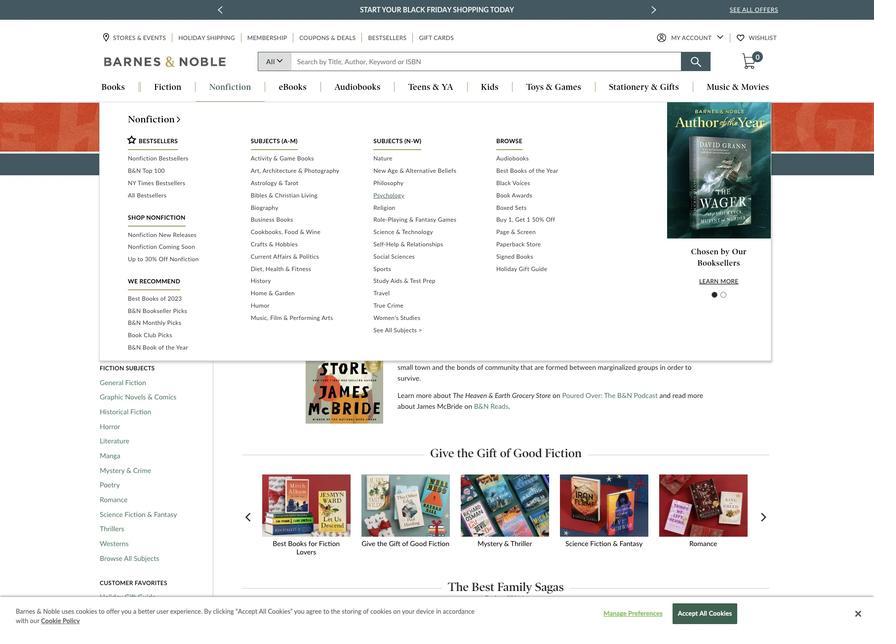 Task type: locate. For each thing, give the bounding box(es) containing it.
about right learn
[[434, 391, 451, 399]]

2 cookies from the left
[[370, 608, 392, 616]]

guide down signed books 'link'
[[531, 265, 548, 272]]

grocery
[[492, 309, 528, 321], [512, 391, 535, 399]]

see down 'women's'
[[374, 326, 384, 334]]

1 horizontal spatial games
[[555, 82, 581, 92]]

holiday gift guide link down customer favorites
[[100, 593, 156, 602]]

1 vertical spatial 100
[[129, 608, 141, 616]]

cookie
[[41, 617, 61, 625]]

shop nonfiction
[[128, 214, 186, 221]]

coming soon
[[100, 295, 140, 304]]

your right start
[[382, 5, 401, 14]]

about up order
[[671, 352, 688, 360]]

more right learn
[[416, 391, 432, 399]]

games down religion link
[[438, 216, 457, 223]]

2 vertical spatial fantasy
[[620, 539, 643, 548]]

on inside barnes & noble uses cookies to offer you a better user experience. by clicking "accept all cookies" you agree to the storing of cookies on your device in accordance with our
[[393, 608, 401, 616]]

list containing nonfiction bestsellers
[[128, 153, 236, 202]]

grocery down the 2023 b&n book of the year winner
[[492, 309, 528, 321]]

store down screen
[[527, 241, 541, 248]]

off right 30%
[[159, 255, 168, 263]]

1 vertical spatial off
[[159, 255, 168, 263]]

mystery left thriller
[[478, 539, 503, 548]]

100 inside fiction books main content
[[129, 608, 141, 616]]

picks down "best books of 2023" link
[[173, 307, 187, 314]]

1 horizontal spatial guide
[[531, 265, 548, 272]]

accordance
[[443, 608, 475, 616]]

horror link
[[100, 422, 120, 431]]

fitness
[[292, 265, 311, 272]]

list
[[128, 153, 236, 202], [251, 153, 359, 324], [374, 153, 482, 337], [496, 153, 604, 275], [128, 229, 236, 266], [128, 293, 236, 354]]

0 vertical spatial romance
[[100, 496, 128, 504]]

heaven up 'b&n reads' 'link'
[[465, 391, 487, 399]]

fiction audiobooks
[[100, 310, 158, 318]]

audiobooks for audiobooks
[[335, 82, 381, 92]]

1 horizontal spatial science fiction & fantasy
[[566, 539, 643, 548]]

holiday gift guide link down the paperback store link
[[496, 263, 604, 275]]

1 horizontal spatial top
[[143, 167, 152, 174]]

all
[[743, 6, 753, 13], [266, 58, 275, 66], [128, 192, 135, 199], [385, 326, 392, 334], [124, 554, 132, 563], [507, 594, 513, 602], [259, 608, 266, 616], [700, 610, 707, 618]]

releases inside 'nonfiction new releases nonfiction coming soon up to 30% off nonfiction'
[[173, 231, 197, 238]]

2 more from the left
[[688, 391, 703, 399]]

best up fiction audiobooks
[[128, 295, 140, 302]]

shop
[[473, 160, 492, 169], [128, 214, 145, 221]]

0 vertical spatial new
[[374, 167, 386, 174]]

store
[[527, 241, 541, 248], [531, 309, 555, 321], [536, 391, 551, 399]]

general fiction link
[[428, 218, 465, 226]]

the inside best books of 2023 b&n bookseller picks b&n monthly picks book club picks b&n book of the year
[[166, 344, 175, 351]]

fiction button
[[141, 82, 195, 93]]

b&n inside the nonfiction bestsellers b&n top 100 ny times bestsellers all bestsellers
[[128, 167, 141, 174]]

subjects up favorites
[[134, 554, 159, 563]]

0 vertical spatial holiday gift guide link
[[496, 263, 604, 275]]

best inside 'best books for fiction lovers'
[[273, 539, 286, 548]]

in inside a stunning novel about a small town and the bonds of community that are formed between marginalized groups in order to survive.
[[660, 363, 666, 371]]

all left lists
[[507, 594, 513, 602]]

cookie policy link
[[41, 617, 80, 626]]

and left read
[[660, 391, 671, 399]]

year for winner
[[533, 265, 557, 280]]

new inside 'link'
[[100, 281, 114, 289]]

the inside the heaven & earth grocery store (2023 b&n book of the year) by james mcbride
[[398, 309, 415, 321]]

1 horizontal spatial in
[[660, 363, 666, 371]]

subjects up activity
[[251, 138, 280, 145]]

ebooks
[[279, 82, 307, 92], [122, 325, 145, 333]]

best books for fiction lovers
[[273, 539, 340, 556]]

1 horizontal spatial earth
[[495, 391, 511, 399]]

new down nature
[[374, 167, 386, 174]]

wine
[[306, 228, 321, 236]]

0 horizontal spatial black
[[403, 5, 425, 14]]

to
[[138, 255, 143, 263], [685, 363, 692, 371], [99, 608, 105, 616], [323, 608, 329, 616]]

by inside chosen by our booksellers
[[721, 247, 730, 257]]

0 vertical spatial store
[[527, 241, 541, 248]]

nature new age & alternative beliefs philosophy psychology religion role-playing & fantasy games science & technology self-help & relationships social sciences sports study aids & test prep travel true crime women's studies see all subjects >
[[374, 155, 457, 334]]

you right offer on the bottom
[[121, 608, 132, 616]]

1 horizontal spatial soon
[[181, 243, 195, 251]]

tarot
[[285, 179, 299, 187]]

guide up better
[[138, 593, 156, 601]]

diet,
[[251, 265, 264, 272]]

0 vertical spatial top
[[143, 167, 152, 174]]

the
[[313, 160, 325, 169], [536, 167, 545, 174], [513, 265, 530, 280], [650, 309, 665, 321], [166, 344, 175, 351], [445, 363, 455, 371], [457, 446, 474, 461], [377, 539, 387, 548], [331, 608, 340, 616]]

nonfiction up nonfiction new releases 'link'
[[146, 214, 186, 221]]

offer
[[106, 608, 120, 616]]

podcast
[[634, 391, 658, 399]]

boxed sets link
[[496, 202, 604, 214]]

0 vertical spatial our
[[494, 160, 509, 169]]

privacy alert dialog
[[0, 597, 874, 631]]

gift inside holiday gift guide link
[[125, 593, 136, 601]]

top up times
[[143, 167, 152, 174]]

music & movies button
[[693, 82, 783, 93]]

bestsellers up new releases
[[100, 266, 132, 274]]

religion
[[374, 204, 396, 211]]

0 horizontal spatial science fiction & fantasy
[[100, 510, 177, 519]]

games right toys
[[555, 82, 581, 92]]

soon down nonfiction new releases 'link'
[[181, 243, 195, 251]]

1 vertical spatial about
[[434, 391, 451, 399]]

of inside a stunning novel about a small town and the bonds of community that are formed between marginalized groups in order to survive.
[[477, 363, 483, 371]]

reads
[[491, 402, 509, 410]]

nonfiction down nonfiction coming soon link on the top left of the page
[[170, 255, 199, 263]]

uses
[[62, 608, 74, 616]]

1 horizontal spatial by
[[721, 247, 730, 257]]

studies
[[401, 314, 421, 321]]

2 vertical spatial year
[[176, 344, 188, 351]]

best left lovers
[[273, 539, 286, 548]]

you left agree
[[294, 608, 305, 616]]

mystery down "manga" link
[[100, 466, 125, 475]]

0 horizontal spatial off
[[159, 255, 168, 263]]

coming inside 'nonfiction new releases nonfiction coming soon up to 30% off nonfiction'
[[159, 243, 180, 251]]

100 inside the nonfiction bestsellers b&n top 100 ny times bestsellers all bestsellers
[[154, 167, 165, 174]]

1 horizontal spatial audiobooks
[[335, 82, 381, 92]]

top inside fiction books main content
[[116, 608, 127, 616]]

ebooks down fiction audiobooks link
[[122, 325, 145, 333]]

cookies left your
[[370, 608, 392, 616]]

releases up nonfiction coming soon link on the top left of the page
[[173, 231, 197, 238]]

100 down nonfiction bestsellers link
[[154, 167, 165, 174]]

gift inside audiobooks best books of the year black voices book awards boxed sets buy 1, get 1 50% off page & screen paperback store signed books holiday gift guide
[[519, 265, 530, 272]]

nonfiction new releases nonfiction coming soon up to 30% off nonfiction
[[128, 231, 199, 263]]

buy
[[496, 216, 507, 223]]

0 vertical spatial and
[[519, 218, 529, 226]]

home inside "link"
[[122, 339, 141, 348]]

art, architecture & photography link
[[251, 165, 359, 177]]

year inside fiction books main content
[[533, 265, 557, 280]]

1 vertical spatial fantasy
[[154, 510, 177, 519]]

1 vertical spatial home
[[122, 339, 141, 348]]

our inside chosen by our booksellers
[[732, 247, 747, 257]]

1 horizontal spatial crime
[[387, 302, 404, 309]]

on left 'b&n reads' 'link'
[[465, 402, 472, 410]]

1 vertical spatial good
[[410, 539, 427, 548]]

historical
[[100, 408, 129, 416]]

holiday down signed
[[496, 265, 517, 272]]

customer
[[100, 580, 133, 587]]

off down boxed sets link
[[546, 216, 555, 223]]

1 vertical spatial guide
[[531, 265, 548, 272]]

list containing best books of 2023
[[128, 293, 236, 354]]

self-help & relationships link
[[374, 239, 482, 251]]

all down ny
[[128, 192, 135, 199]]

0 vertical spatial shop
[[473, 160, 492, 169]]

0 vertical spatial 100
[[154, 167, 165, 174]]

by inside the heaven & earth grocery store (2023 b&n book of the year) by james mcbride
[[398, 324, 405, 332]]

1 horizontal spatial new
[[159, 231, 171, 238]]

audiobooks inside button
[[335, 82, 381, 92]]

0 vertical spatial about
[[671, 352, 688, 360]]

"accept
[[236, 608, 258, 616]]

cookbooks, food & wine link
[[251, 226, 359, 239]]

james down studies on the left
[[406, 324, 425, 332]]

literature link
[[100, 437, 129, 446]]

and up screen
[[519, 218, 529, 226]]

order
[[667, 363, 684, 371]]

poured
[[562, 391, 584, 399]]

mystery for mystery & thriller
[[478, 539, 503, 548]]

subjects inside 'nature new age & alternative beliefs philosophy psychology religion role-playing & fantasy games science & technology self-help & relationships social sciences sports study aids & test prep travel true crime women's studies see all subjects >'
[[394, 326, 417, 334]]

games
[[555, 82, 581, 92], [438, 216, 457, 223]]

current affairs & politics link
[[251, 251, 359, 263]]

subjects up nature
[[374, 138, 403, 145]]

2 vertical spatial guide
[[138, 593, 156, 601]]

1 vertical spatial our
[[732, 247, 747, 257]]

mystery for mystery & crime
[[100, 466, 125, 475]]

holiday left the shipping
[[178, 34, 205, 42]]

browse inside 'link'
[[100, 554, 122, 563]]

coming down 'new releases' 'link' on the left top
[[100, 295, 123, 304]]

fantasy
[[416, 216, 436, 223], [154, 510, 177, 519], [620, 539, 643, 548]]

releases inside 'link'
[[116, 281, 142, 289]]

1 vertical spatial science fiction & fantasy
[[566, 539, 643, 548]]

1 horizontal spatial more
[[688, 391, 703, 399]]

down arrow image
[[717, 35, 724, 39]]

the inside the heaven & earth grocery store (2023 b&n book of the year) by james mcbride
[[650, 309, 665, 321]]

0 vertical spatial home
[[251, 290, 267, 297]]

1 horizontal spatial fantasy
[[416, 216, 436, 223]]

home
[[251, 290, 267, 297], [122, 339, 141, 348]]

0 vertical spatial give the gift of good fiction
[[430, 446, 582, 461]]

2023 inside fiction books main content
[[412, 265, 436, 280]]

30%
[[145, 255, 157, 263]]

new inside 'nonfiction new releases nonfiction coming soon up to 30% off nonfiction'
[[159, 231, 171, 238]]

0 horizontal spatial about
[[398, 402, 415, 410]]

2 you from the left
[[294, 608, 305, 616]]

cart image
[[743, 54, 756, 69]]

2 fiction from the left
[[448, 218, 465, 226]]

0 horizontal spatial good
[[410, 539, 427, 548]]

100 down holiday gift guide
[[129, 608, 141, 616]]

1 vertical spatial shop
[[128, 214, 145, 221]]

coming soon link
[[100, 295, 140, 304]]

0 horizontal spatial new
[[100, 281, 114, 289]]

0 horizontal spatial science
[[100, 510, 123, 519]]

mystery inside 'link'
[[478, 539, 503, 548]]

about inside and read more about james mcbride on
[[398, 402, 415, 410]]

1 vertical spatial bestsellers link
[[100, 266, 132, 275]]

picks right club
[[158, 332, 172, 339]]

the inside the best family sagas explore all lists
[[448, 580, 469, 594]]

music & movies
[[707, 82, 769, 92]]

year inside audiobooks best books of the year black voices book awards boxed sets buy 1, get 1 50% off page & screen paperback store signed books holiday gift guide
[[547, 167, 559, 174]]

start your black friday shopping today
[[360, 5, 514, 14]]

1 vertical spatial new
[[159, 231, 171, 238]]

black left friday
[[403, 5, 425, 14]]

browse down "westerns" link
[[100, 554, 122, 563]]

0 horizontal spatial releases
[[116, 281, 142, 289]]

b&n left "reads"
[[474, 402, 489, 410]]

to inside 'nonfiction new releases nonfiction coming soon up to 30% off nonfiction'
[[138, 255, 143, 263]]

store down a stunning novel about a small town and the bonds of community that are formed between marginalized groups in order to survive.
[[536, 391, 551, 399]]

1 horizontal spatial cookies
[[370, 608, 392, 616]]

0 horizontal spatial you
[[121, 608, 132, 616]]

off inside 'nonfiction new releases nonfiction coming soon up to 30% off nonfiction'
[[159, 255, 168, 263]]

earth inside the heaven & earth grocery store (2023 b&n book of the year) by james mcbride
[[465, 309, 489, 321]]

science fiction & fantasy
[[100, 510, 177, 519], [566, 539, 643, 548]]

b&n top 100 link down holiday gift guide
[[100, 608, 141, 616]]

mystery & crime link
[[100, 466, 151, 475]]

0 horizontal spatial see
[[374, 326, 384, 334]]

0 horizontal spatial and
[[432, 363, 443, 371]]

bestsellers right the bestsellers image
[[139, 138, 178, 145]]

1 horizontal spatial romance
[[690, 539, 718, 548]]

black left voices
[[496, 179, 511, 187]]

fiction subjects
[[100, 365, 155, 372]]

fiction ebooks
[[100, 325, 145, 333]]

year down signed books 'link'
[[533, 265, 557, 280]]

mcbride left 'b&n reads' 'link'
[[437, 402, 463, 410]]

b&n bookseller picks link
[[128, 305, 236, 317]]

1 horizontal spatial 100
[[154, 167, 165, 174]]

bestsellers inside heading
[[139, 138, 178, 145]]

None field
[[291, 52, 682, 71]]

1 vertical spatial your
[[435, 160, 452, 169]]

survive.
[[398, 374, 421, 382]]

stationery & gifts
[[609, 82, 679, 92]]

guide up black voices link
[[558, 160, 580, 169]]

the inside a stunning novel about a small town and the bonds of community that are formed between marginalized groups in order to survive.
[[445, 363, 455, 371]]

gift
[[419, 34, 432, 42], [357, 160, 371, 169], [542, 160, 556, 169], [519, 265, 530, 272], [477, 446, 497, 461], [389, 539, 401, 548], [125, 593, 136, 601]]

nonfiction inside the nonfiction bestsellers b&n top 100 ny times bestsellers all bestsellers
[[128, 155, 157, 162]]

1 vertical spatial black
[[496, 179, 511, 187]]

fiction ebooks link
[[100, 325, 145, 333]]

1 horizontal spatial fiction
[[448, 218, 465, 226]]

b&n
[[128, 167, 141, 174], [439, 265, 465, 280], [128, 307, 141, 314], [588, 309, 609, 321], [128, 319, 141, 327], [128, 344, 141, 351], [618, 391, 632, 399], [474, 402, 489, 410], [100, 608, 114, 616]]

1 horizontal spatial science fiction & fantasy link
[[557, 475, 656, 554]]

thrillers link
[[100, 525, 124, 533]]

0 vertical spatial mystery
[[100, 466, 125, 475]]

in down novel
[[660, 363, 666, 371]]

1 vertical spatial 2023
[[168, 295, 182, 302]]

b&n left podcast
[[618, 391, 632, 399]]

crime inside fiction books main content
[[133, 466, 151, 475]]

on left your
[[393, 608, 401, 616]]

b&n book of the year link
[[128, 342, 236, 354]]

paperback store link
[[496, 239, 604, 251]]

list containing nonfiction new releases
[[128, 229, 236, 266]]

releases up coming soon
[[116, 281, 142, 289]]

see inside 'nature new age & alternative beliefs philosophy psychology religion role-playing & fantasy games science & technology self-help & relationships social sciences sports study aids & test prep travel true crime women's studies see all subjects >'
[[374, 326, 384, 334]]

shop down ny
[[128, 214, 145, 221]]

mcbride inside and read more about james mcbride on
[[437, 402, 463, 410]]

list for subjects (a-m)
[[251, 153, 359, 324]]

previous slide / item image
[[218, 6, 223, 14]]

1 cookies from the left
[[76, 608, 97, 616]]

fiction home
[[100, 339, 141, 348]]

1 vertical spatial ebooks
[[122, 325, 145, 333]]

romance and many more.
[[495, 218, 561, 226]]

1 vertical spatial crime
[[133, 466, 151, 475]]

for inside 'best books for fiction lovers'
[[309, 539, 317, 548]]

0 button
[[742, 51, 763, 70]]

fiction audiobooks link
[[100, 310, 158, 319]]

list containing nature
[[374, 153, 482, 337]]

novels
[[125, 393, 146, 401]]

1 horizontal spatial ebooks
[[279, 82, 307, 92]]

book club picks link
[[128, 330, 236, 342]]

2 horizontal spatial audiobooks
[[496, 155, 529, 162]]

to right order
[[685, 363, 692, 371]]

by up booksellers
[[721, 247, 730, 257]]

0 vertical spatial guide
[[558, 160, 580, 169]]

0 horizontal spatial romance link
[[100, 496, 128, 504]]

1 vertical spatial coming
[[100, 295, 123, 304]]

holiday gift guide
[[100, 593, 156, 601]]

a left better
[[133, 608, 136, 616]]

mcbride right ">"
[[427, 324, 453, 332]]

in
[[660, 363, 666, 371], [436, 608, 441, 616]]

subjects (n-w)
[[374, 138, 422, 145]]

0 horizontal spatial ebooks
[[122, 325, 145, 333]]

comics
[[154, 393, 176, 401]]

winner
[[560, 265, 601, 280]]

2023 down social sciences link
[[412, 265, 436, 280]]

b&n down holiday gift guide
[[100, 608, 114, 616]]

2 vertical spatial and
[[660, 391, 671, 399]]

best inside the best family sagas explore all lists
[[472, 580, 495, 594]]

1 horizontal spatial bestsellers link
[[367, 33, 408, 43]]

more right read
[[688, 391, 703, 399]]

soon
[[181, 243, 195, 251], [125, 295, 140, 304]]

0 vertical spatial fantasy
[[416, 216, 436, 223]]

subjects down studies on the left
[[394, 326, 417, 334]]

books inside the books button
[[102, 82, 125, 92]]

our down browse heading
[[494, 160, 509, 169]]

browse up wine
[[313, 218, 333, 226]]

read
[[673, 391, 686, 399]]

coming down nonfiction new releases 'link'
[[159, 243, 180, 251]]

home up the humor
[[251, 290, 267, 297]]

0 vertical spatial soon
[[181, 243, 195, 251]]

james down survive.
[[417, 402, 435, 410]]

1 vertical spatial james
[[417, 402, 435, 410]]

home & garden link
[[251, 288, 359, 300]]

your inside fiction books main content
[[435, 160, 452, 169]]

best inside best books of 2023 b&n bookseller picks b&n monthly picks book club picks b&n book of the year
[[128, 295, 140, 302]]

b&n top 100 link up all bestsellers 'link'
[[128, 165, 236, 177]]

100
[[154, 167, 165, 174], [129, 608, 141, 616]]

see left offers
[[730, 6, 741, 13]]

top inside the nonfiction bestsellers b&n top 100 ny times bestsellers all bestsellers
[[143, 167, 152, 174]]

next slide / item image
[[651, 6, 656, 14]]

shop inside fiction books main content
[[473, 160, 492, 169]]

1 vertical spatial mcbride
[[437, 402, 463, 410]]

list containing activity & game books
[[251, 153, 359, 324]]

business
[[251, 216, 275, 223]]

0 vertical spatial ebooks
[[279, 82, 307, 92]]

science inside 'nature new age & alternative beliefs philosophy psychology religion role-playing & fantasy games science & technology self-help & relationships social sciences sports study aids & test prep travel true crime women's studies see all subjects >'
[[374, 228, 395, 236]]

browse all subjects link
[[100, 554, 159, 563]]

navigation
[[0, 190, 874, 198]]

all down "westerns" link
[[124, 554, 132, 563]]

more inside and read more about james mcbride on
[[688, 391, 703, 399]]

fiction inside button
[[154, 82, 181, 92]]

2023 up b&n bookseller picks link
[[168, 295, 182, 302]]

list containing audiobooks
[[496, 153, 604, 275]]

1 vertical spatial earth
[[495, 391, 511, 399]]

bibles & christian living link
[[251, 190, 359, 202]]

fiction inside "link"
[[100, 339, 121, 348]]

0 horizontal spatial coming
[[100, 295, 123, 304]]

our up booksellers
[[732, 247, 747, 257]]

1 vertical spatial releases
[[116, 281, 142, 289]]

ebooks button
[[265, 82, 320, 93]]

books inside 'best books for fiction lovers'
[[288, 539, 307, 548]]

nonfiction down 'bestsellers' heading
[[128, 155, 157, 162]]

1 vertical spatial games
[[438, 216, 457, 223]]

about inside a stunning novel about a small town and the bonds of community that are formed between marginalized groups in order to survive.
[[671, 352, 688, 360]]

0 vertical spatial mcbride
[[427, 324, 453, 332]]

list for browse
[[496, 153, 604, 275]]

romance
[[100, 496, 128, 504], [690, 539, 718, 548]]

barnes & noble book of the year! the heaven & earth grocery store. shop now image
[[0, 103, 874, 152]]

including
[[402, 218, 426, 226]]

groups
[[638, 363, 658, 371]]

0 vertical spatial year
[[547, 167, 559, 174]]

new inside 'nature new age & alternative beliefs philosophy psychology religion role-playing & fantasy games science & technology self-help & relationships social sciences sports study aids & test prep travel true crime women's studies see all subjects >'
[[374, 167, 386, 174]]

in inside barnes & noble uses cookies to offer you a better user experience. by clicking "accept all cookies" you agree to the storing of cookies on your device in accordance with our
[[436, 608, 441, 616]]

nature
[[374, 155, 393, 162]]

mcbride inside the heaven & earth grocery store (2023 b&n book of the year) by james mcbride
[[427, 324, 453, 332]]

holiday up voices
[[511, 160, 539, 169]]

1 vertical spatial see
[[374, 326, 384, 334]]

0 vertical spatial games
[[555, 82, 581, 92]]

subjects up general fiction
[[126, 365, 155, 372]]

1 horizontal spatial good
[[513, 446, 542, 461]]

westerns link
[[100, 539, 129, 548]]

ebooks down all link
[[279, 82, 307, 92]]

bestsellers heading
[[126, 135, 178, 150]]

audiobooks inside audiobooks best books of the year black voices book awards boxed sets buy 1, get 1 50% off page & screen paperback store signed books holiday gift guide
[[496, 155, 529, 162]]

1 vertical spatial for
[[309, 539, 317, 548]]

1 horizontal spatial off
[[546, 216, 555, 223]]

all right accept
[[700, 610, 707, 618]]

& inside the heaven & earth grocery store (2023 b&n book of the year) by james mcbride
[[455, 309, 462, 321]]

0 vertical spatial coming
[[159, 243, 180, 251]]

2 horizontal spatial new
[[374, 167, 386, 174]]

bestsellers inside fiction books main content
[[100, 266, 132, 274]]

sports
[[374, 265, 391, 272]]

top down holiday gift guide
[[116, 608, 127, 616]]

audiobooks for audiobooks best books of the year black voices book awards boxed sets buy 1, get 1 50% off page & screen paperback store signed books holiday gift guide
[[496, 155, 529, 162]]

grocery down that at the right bottom of page
[[512, 391, 535, 399]]

sciences
[[391, 253, 415, 260]]

coming inside fiction books main content
[[100, 295, 123, 304]]

cookies up policy
[[76, 608, 97, 616]]

noble
[[43, 608, 60, 616]]

off inside audiobooks best books of the year black voices book awards boxed sets buy 1, get 1 50% off page & screen paperback store signed books holiday gift guide
[[546, 216, 555, 223]]

1 vertical spatial mystery
[[478, 539, 503, 548]]

0 horizontal spatial heaven
[[418, 309, 452, 321]]

of inside the heaven & earth grocery store (2023 b&n book of the year) by james mcbride
[[638, 309, 647, 321]]

1 vertical spatial heaven
[[465, 391, 487, 399]]

shop right 'list'
[[473, 160, 492, 169]]

kids
[[481, 82, 499, 92]]

you
[[121, 608, 132, 616], [294, 608, 305, 616]]

manga link
[[100, 452, 120, 460]]

bestsellers link up new releases
[[100, 266, 132, 275]]

soon inside 'nonfiction new releases nonfiction coming soon up to 30% off nonfiction'
[[181, 243, 195, 251]]

all down membership
[[266, 58, 275, 66]]

home down fiction ebooks link
[[122, 339, 141, 348]]

& inside 'link'
[[504, 539, 509, 548]]



Task type: describe. For each thing, give the bounding box(es) containing it.
toys & games
[[527, 82, 581, 92]]

1 horizontal spatial romance link
[[656, 475, 755, 554]]

cookies
[[709, 610, 732, 618]]

membership
[[247, 34, 287, 42]]

and inside a stunning novel about a small town and the bonds of community that are formed between marginalized groups in order to survive.
[[432, 363, 443, 371]]

stores & events
[[113, 34, 166, 42]]

b&n down coming soon link at left top
[[128, 307, 141, 314]]

0 horizontal spatial your
[[382, 5, 401, 14]]

gift inside gift cards link
[[419, 34, 432, 42]]

games inside button
[[555, 82, 581, 92]]

to left offer on the bottom
[[99, 608, 105, 616]]

bestsellers down start
[[368, 34, 407, 42]]

about for a
[[671, 352, 688, 360]]

a left variety
[[334, 218, 337, 226]]

shop nonfiction heading
[[128, 214, 186, 227]]

& inside audiobooks best books of the year black voices book awards boxed sets buy 1, get 1 50% off page & screen paperback store signed books holiday gift guide
[[511, 228, 516, 236]]

club
[[144, 332, 156, 339]]

voices
[[513, 179, 530, 187]]

agree
[[306, 608, 322, 616]]

bestsellers up the ny times bestsellers link
[[159, 155, 188, 162]]

2 horizontal spatial guide
[[558, 160, 580, 169]]

of inside barnes & noble uses cookies to offer you a better user experience. by clicking "accept all cookies" you agree to the storing of cookies on your device in accordance with our
[[363, 608, 369, 616]]

prep
[[423, 277, 436, 285]]

all inside barnes & noble uses cookies to offer you a better user experience. by clicking "accept all cookies" you agree to the storing of cookies on your device in accordance with our
[[259, 608, 266, 616]]

subjects (a-m) heading
[[251, 138, 298, 150]]

fiction books main content
[[0, 103, 874, 631]]

1 vertical spatial grocery
[[512, 391, 535, 399]]

poetry
[[100, 481, 120, 489]]

50%
[[532, 216, 544, 223]]

1 you from the left
[[121, 608, 132, 616]]

the heaven & earth grocery store (2023 b&n book of the year) by james mcbride
[[398, 309, 690, 332]]

games inside 'nature new age & alternative beliefs philosophy psychology religion role-playing & fantasy games science & technology self-help & relationships social sciences sports study aids & test prep travel true crime women's studies see all subjects >'
[[438, 216, 457, 223]]

shop inside heading
[[128, 214, 145, 221]]

james inside the heaven & earth grocery store (2023 b&n book of the year) by james mcbride
[[406, 324, 425, 332]]

awards
[[512, 192, 533, 199]]

guide inside audiobooks best books of the year black voices book awards boxed sets buy 1, get 1 50% off page & screen paperback store signed books holiday gift guide
[[531, 265, 548, 272]]

general
[[100, 378, 123, 387]]

browse for browse
[[496, 138, 523, 145]]

subjects inside subjects (a-m) heading
[[251, 138, 280, 145]]

ebooks inside fiction ebooks link
[[122, 325, 145, 333]]

0 vertical spatial good
[[513, 446, 542, 461]]

mystery & thriller link
[[457, 475, 557, 554]]

1 vertical spatial science
[[100, 510, 123, 519]]

thriller
[[511, 539, 532, 548]]

a up marginalized
[[619, 352, 623, 360]]

favorites
[[135, 580, 167, 587]]

b&n right prep on the top
[[439, 265, 465, 280]]

0 vertical spatial for
[[373, 160, 384, 169]]

the inside barnes & noble uses cookies to offer you a better user experience. by clicking "accept all cookies" you agree to the storing of cookies on your device in accordance with our
[[331, 608, 340, 616]]

social
[[374, 253, 390, 260]]

shopping
[[453, 5, 489, 14]]

stores & events link
[[103, 33, 167, 43]]

browse heading
[[496, 138, 523, 150]]

true crime link
[[374, 300, 482, 312]]

lists
[[515, 594, 527, 602]]

browse for browse all subjects
[[100, 554, 122, 563]]

& inside button
[[546, 82, 553, 92]]

Search by Title, Author, Keyword or ISBN text field
[[291, 52, 682, 71]]

architecture
[[263, 167, 297, 174]]

cookies"
[[268, 608, 293, 616]]

signed books link
[[496, 251, 604, 263]]

experience.
[[170, 608, 203, 616]]

holiday up offer on the bottom
[[100, 593, 123, 601]]

the best family sagas explore all lists
[[448, 580, 564, 602]]

philosophy
[[374, 179, 404, 187]]

performing
[[290, 314, 320, 321]]

browse fiction
[[100, 253, 152, 260]]

new age & alternative beliefs link
[[374, 165, 482, 177]]

horror
[[100, 422, 120, 431]]

of inside audiobooks best books of the year black voices book awards boxed sets buy 1, get 1 50% off page & screen paperback store signed books holiday gift guide
[[529, 167, 535, 174]]

bookseller
[[143, 307, 171, 314]]

bestsellers image
[[126, 135, 137, 144]]

bonds
[[457, 363, 476, 371]]

2 horizontal spatial science
[[566, 539, 589, 548]]

monthly
[[143, 319, 166, 327]]

on left poured
[[553, 391, 561, 399]]

humor
[[251, 302, 270, 309]]

marginalized
[[598, 363, 636, 371]]

0 vertical spatial science fiction & fantasy
[[100, 510, 177, 519]]

health
[[266, 265, 284, 272]]

search image
[[691, 57, 701, 67]]

wishlist link
[[737, 33, 778, 43]]

cards
[[434, 34, 454, 42]]

on up philosophy link
[[423, 160, 433, 169]]

0 vertical spatial bestsellers link
[[367, 33, 408, 43]]

biography
[[251, 204, 279, 211]]

signed
[[496, 253, 515, 260]]

about for james
[[398, 402, 415, 410]]

books inside best books of 2023 b&n bookseller picks b&n monthly picks book club picks b&n book of the year
[[142, 295, 159, 302]]

give the gift of good fiction link
[[358, 475, 457, 554]]

black inside audiobooks best books of the year black voices book awards boxed sets buy 1, get 1 50% off page & screen paperback store signed books holiday gift guide
[[496, 179, 511, 187]]

up
[[128, 255, 136, 263]]

wishlist
[[749, 34, 777, 42]]

holiday inside audiobooks best books of the year black voices book awards boxed sets buy 1, get 1 50% off page & screen paperback store signed books holiday gift guide
[[496, 265, 517, 272]]

b&n top 100 link for nonfiction bestsellers
[[128, 165, 236, 177]]

all left offers
[[743, 6, 753, 13]]

a inside barnes & noble uses cookies to offer you a better user experience. by clicking "accept all cookies" you agree to the storing of cookies on your device in accordance with our
[[133, 608, 136, 616]]

psychology
[[374, 192, 405, 199]]

all inside 'nature new age & alternative beliefs philosophy psychology religion role-playing & fantasy games science & technology self-help & relationships social sciences sports study aids & test prep travel true crime women's studies see all subjects >'
[[385, 326, 392, 334]]

list for we recommend
[[128, 293, 236, 354]]

coupons & deals
[[299, 34, 356, 42]]

2 vertical spatial store
[[536, 391, 551, 399]]

fantasy inside 'nature new age & alternative beliefs philosophy psychology religion role-playing & fantasy games science & technology self-help & relationships social sciences sports study aids & test prep travel true crime women's studies see all subjects >'
[[416, 216, 436, 223]]

all inside the nonfiction bestsellers b&n top 100 ny times bestsellers all bestsellers
[[128, 192, 135, 199]]

page & screen link
[[496, 226, 604, 239]]

lovers
[[297, 548, 316, 556]]

list for shop nonfiction
[[128, 229, 236, 266]]

test
[[410, 277, 421, 285]]

all inside button
[[700, 610, 707, 618]]

heaven inside the heaven & earth grocery store (2023 b&n book of the year) by james mcbride
[[418, 309, 452, 321]]

to inside a stunning novel about a small town and the bonds of community that are formed between marginalized groups in order to survive.
[[685, 363, 692, 371]]

poetry link
[[100, 481, 120, 489]]

crafts & hobbies link
[[251, 239, 359, 251]]

preferences
[[629, 610, 663, 618]]

sets
[[515, 204, 527, 211]]

1 horizontal spatial and
[[519, 218, 529, 226]]

b&n inside b&n top 100 link
[[100, 608, 114, 616]]

soon inside fiction books main content
[[125, 295, 140, 304]]

user image
[[657, 33, 667, 43]]

0 horizontal spatial fantasy
[[154, 510, 177, 519]]

astrology & tarot link
[[251, 177, 359, 190]]

.
[[509, 402, 510, 410]]

the heaven & earth grocery store (2023 b&n book of the year) image
[[306, 306, 383, 424]]

all bestsellers link
[[128, 190, 236, 202]]

audiobooks inside fiction books main content
[[122, 310, 158, 318]]

hello beautiful (oprah's book club) image
[[681, 622, 751, 631]]

are
[[535, 363, 544, 371]]

2 vertical spatial picks
[[158, 332, 172, 339]]

store inside the heaven & earth grocery store (2023 b&n book of the year) by james mcbride
[[531, 309, 555, 321]]

subjects inside subjects (n-w) 'heading'
[[374, 138, 403, 145]]

0 vertical spatial picks
[[173, 307, 187, 314]]

politics
[[299, 253, 319, 260]]

b&n inside the heaven & earth grocery store (2023 b&n book of the year) by james mcbride
[[588, 309, 609, 321]]

list
[[454, 160, 467, 169]]

1 fiction from the left
[[365, 218, 382, 226]]

1 horizontal spatial about
[[434, 391, 451, 399]]

by
[[204, 608, 211, 616]]

buy 1, get 1 50% off link
[[496, 214, 604, 226]]

(a-
[[282, 138, 290, 145]]

crime inside 'nature new age & alternative beliefs philosophy psychology religion role-playing & fantasy games science & technology self-help & relationships social sciences sports study aids & test prep travel true crime women's studies see all subjects >'
[[387, 302, 404, 309]]

nonfiction up 'bestsellers' heading
[[128, 114, 175, 125]]

role-
[[374, 216, 388, 223]]

a right novel
[[690, 352, 694, 360]]

study
[[374, 277, 389, 285]]

b&n down fiction audiobooks link
[[128, 319, 141, 327]]

subjects (n-w) heading
[[374, 138, 422, 150]]

chosen by our booksellers
[[691, 247, 747, 268]]

b&n top 100 link for holiday gift guide
[[100, 608, 141, 616]]

browse for browse fiction
[[100, 253, 126, 260]]

to right agree
[[323, 608, 329, 616]]

& inside barnes & noble uses cookies to offer you a better user experience. by clicking "accept all cookies" you agree to the storing of cookies on your device in accordance with our
[[37, 608, 41, 616]]

ya
[[442, 82, 453, 92]]

& inside button
[[433, 82, 440, 92]]

literature
[[100, 437, 129, 445]]

self-
[[374, 241, 386, 248]]

1 horizontal spatial give
[[430, 446, 454, 461]]

movies
[[742, 82, 769, 92]]

0 horizontal spatial science fiction & fantasy link
[[100, 510, 177, 519]]

your
[[402, 608, 415, 616]]

1 vertical spatial romance
[[690, 539, 718, 548]]

1 vertical spatial give
[[362, 539, 376, 548]]

2023 inside best books of 2023 b&n bookseller picks b&n monthly picks book club picks b&n book of the year
[[168, 295, 182, 302]]

ebooks inside ebooks button
[[279, 82, 307, 92]]

logo image
[[104, 56, 227, 70]]

1 more from the left
[[416, 391, 432, 399]]

books button
[[88, 82, 139, 93]]

best books of 2023 link
[[128, 293, 236, 305]]

book inside the heaven & earth grocery store (2023 b&n book of the year) by james mcbride
[[612, 309, 635, 321]]

science & technology link
[[374, 226, 482, 239]]

grocery inside the heaven & earth grocery store (2023 b&n book of the year) by james mcbride
[[492, 309, 528, 321]]

0 vertical spatial black
[[403, 5, 425, 14]]

nonfiction up 30%
[[128, 243, 157, 251]]

device
[[416, 608, 435, 616]]

1 vertical spatial picks
[[167, 319, 181, 327]]

1 horizontal spatial holiday gift guide link
[[496, 263, 604, 275]]

fiction inside 'best books for fiction lovers'
[[319, 539, 340, 548]]

we recommend heading
[[128, 278, 180, 290]]

and inside and read more about james mcbride on
[[660, 391, 671, 399]]

on inside and read more about james mcbride on
[[465, 402, 472, 410]]

nonfiction inside button
[[209, 82, 251, 92]]

nonfiction inside heading
[[146, 214, 186, 221]]

b&n up fiction subjects
[[128, 344, 141, 351]]

best books of the year link
[[496, 165, 604, 177]]

ny
[[128, 179, 136, 187]]

browse for browse a variety of fiction genres including general fiction
[[313, 218, 333, 226]]

(2023
[[558, 309, 585, 321]]

store inside audiobooks best books of the year black voices book awards boxed sets buy 1, get 1 50% off page & screen paperback store signed books holiday gift guide
[[527, 241, 541, 248]]

new for releases
[[159, 231, 171, 238]]

0 vertical spatial see
[[730, 6, 741, 13]]

best inside audiobooks best books of the year black voices book awards boxed sets buy 1, get 1 50% off page & screen paperback store signed books holiday gift guide
[[496, 167, 509, 174]]

everyone
[[386, 160, 421, 169]]

all inside 'link'
[[124, 554, 132, 563]]

toys & games button
[[513, 82, 595, 93]]

hobbies
[[275, 241, 298, 248]]

1 horizontal spatial heaven
[[465, 391, 487, 399]]

nonfiction bestsellers link
[[128, 153, 236, 165]]

art,
[[251, 167, 261, 174]]

the inside audiobooks best books of the year black voices book awards boxed sets buy 1, get 1 50% off page & screen paperback store signed books holiday gift guide
[[536, 167, 545, 174]]

teens
[[408, 82, 431, 92]]

nonfiction down shop nonfiction heading at the left of the page
[[128, 231, 157, 238]]

new for age
[[374, 167, 386, 174]]

james inside and read more about james mcbride on
[[417, 402, 435, 410]]

more
[[721, 277, 739, 285]]

1 vertical spatial give the gift of good fiction
[[362, 539, 450, 548]]

nature link
[[374, 153, 482, 165]]

teens & ya button
[[395, 82, 467, 93]]

1 vertical spatial holiday gift guide link
[[100, 593, 156, 602]]

list for subjects (n-w)
[[374, 153, 482, 337]]

clicking
[[213, 608, 234, 616]]

book inside audiobooks best books of the year black voices book awards boxed sets buy 1, get 1 50% off page & screen paperback store signed books holiday gift guide
[[496, 192, 511, 199]]

community
[[485, 363, 519, 371]]

year inside best books of 2023 b&n bookseller picks b&n monthly picks book club picks b&n book of the year
[[176, 344, 188, 351]]

bestsellers up all bestsellers 'link'
[[156, 179, 185, 187]]

year for black
[[547, 167, 559, 174]]

bestsellers down times
[[137, 192, 167, 199]]

christian
[[275, 192, 300, 199]]

0 horizontal spatial romance
[[100, 496, 128, 504]]

all inside the best family sagas explore all lists
[[507, 594, 513, 602]]

our inside fiction books main content
[[494, 160, 509, 169]]

best books of 2023 b&n bookseller picks b&n monthly picks book club picks b&n book of the year
[[128, 295, 188, 351]]

home inside 'activity & game books art, architecture & photography astrology & tarot bibles & christian living biography business books cookbooks, food & wine crafts & hobbies current affairs & politics diet, health & fitness history home & garden humor music, film & performing arts'
[[251, 290, 267, 297]]



Task type: vqa. For each thing, say whether or not it's contained in the screenshot.
the Out
no



